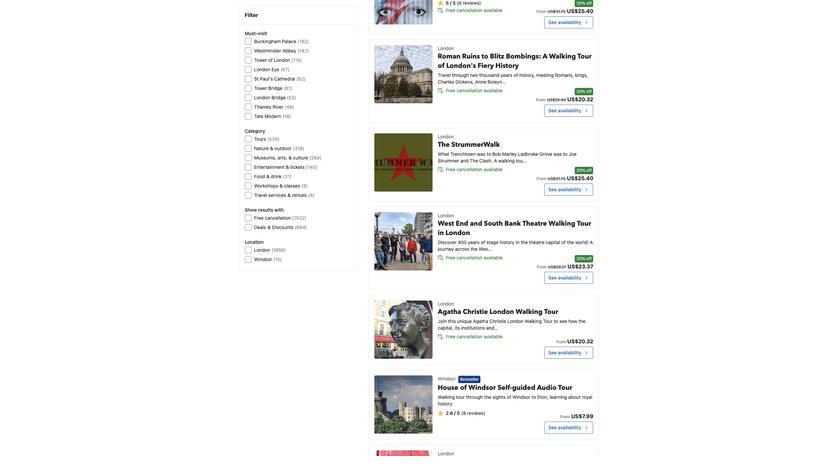 Task type: describe. For each thing, give the bounding box(es) containing it.
joe
[[569, 151, 577, 157]]

1 vertical spatial (8)
[[308, 192, 315, 198]]

the strummerwalk image
[[374, 134, 432, 192]]

years inside london west end and south bank theatre walking tour in london discover 400 years of stage history in the theatre capital of the world! a journey across the wes...
[[468, 240, 480, 245]]

tower of london (114)
[[254, 57, 302, 63]]

ruins
[[462, 52, 480, 61]]

& down classes
[[288, 192, 291, 198]]

see availability for agatha christie london walking tour
[[548, 350, 581, 356]]

guided
[[512, 383, 535, 392]]

outdoor
[[274, 146, 292, 151]]

and inside london the strummerwalk what trenchtown was to bob marley ladbroke grove was to joe strummer and the clash. a walking tou...
[[460, 158, 469, 164]]

kings,
[[575, 72, 588, 78]]

discover
[[438, 240, 457, 245]]

to inside house of windsor self-guided audio tour walking tour through the sights of windsor to eton, learning about royal history
[[532, 394, 536, 400]]

reviews) for 5 / 5 (6 reviews)
[[463, 0, 481, 6]]

& for outdoor
[[270, 146, 273, 151]]

1 horizontal spatial christie
[[489, 319, 506, 324]]

end
[[456, 219, 468, 228]]

anne
[[475, 79, 486, 85]]

london (1858)
[[254, 247, 286, 253]]

through inside house of windsor self-guided audio tour walking tour through the sights of windsor to eton, learning about royal history
[[466, 394, 483, 400]]

eton,
[[537, 394, 548, 400]]

a inside london west end and south bank theatre walking tour in london discover 400 years of stage history in the theatre capital of the world! a journey across the wes...
[[590, 240, 593, 245]]

available for strummerwalk
[[484, 167, 503, 172]]

& for classes
[[279, 183, 283, 189]]

about
[[568, 394, 581, 400]]

(140)
[[306, 164, 317, 170]]

& right arts,
[[288, 155, 292, 161]]

(1522)
[[292, 215, 306, 221]]

see for house of windsor self-guided audio tour
[[548, 425, 557, 431]]

0 vertical spatial us$25.40
[[567, 8, 593, 14]]

1 vertical spatial in
[[516, 240, 520, 245]]

roman ruins to blitz bombings: a walking tour of london's fiery history image
[[374, 45, 432, 103]]

clash.
[[479, 158, 493, 164]]

bank
[[505, 219, 521, 228]]

reviews) for 2.6 / 5 (8 reviews)
[[467, 410, 485, 416]]

& for drink
[[266, 174, 270, 179]]

across
[[455, 246, 469, 252]]

sights
[[493, 394, 506, 400]]

history,
[[519, 72, 535, 78]]

see for agatha christie london walking tour
[[548, 350, 557, 356]]

0 horizontal spatial agatha
[[438, 308, 461, 317]]

food & drink (31)
[[254, 174, 291, 179]]

capital,
[[438, 325, 453, 331]]

see availability for the strummerwalk
[[548, 187, 581, 192]]

/ for 5
[[450, 0, 451, 6]]

tou...
[[516, 158, 527, 164]]

a inside london the strummerwalk what trenchtown was to bob marley ladbroke grove was to joe strummer and the clash. a walking tou...
[[494, 158, 497, 164]]

availability for roman ruins to blitz bombings: a walking tour of london's fiery history
[[558, 108, 581, 113]]

cancellation for west
[[457, 255, 483, 261]]

category
[[245, 128, 265, 134]]

tours
[[254, 136, 266, 142]]

(62)
[[297, 76, 306, 82]]

tickets
[[290, 164, 305, 170]]

20% off from us$25.40 us$20.32
[[536, 89, 593, 102]]

history inside london west end and south bank theatre walking tour in london discover 400 years of stage history in the theatre capital of the world! a journey across the wes...
[[500, 240, 514, 245]]

museums,
[[254, 155, 276, 161]]

must-visit
[[245, 30, 267, 36]]

cathedral
[[274, 76, 295, 82]]

unique
[[457, 319, 472, 324]]

tours (534)
[[254, 136, 280, 142]]

buckingham palace (162)
[[254, 38, 309, 44]]

0 vertical spatial christie
[[463, 308, 488, 317]]

(318)
[[293, 146, 304, 151]]

see for the strummerwalk
[[548, 187, 557, 192]]

(162)
[[298, 38, 309, 44]]

1 vertical spatial the
[[470, 158, 478, 164]]

(6
[[457, 0, 462, 6]]

2 was from the left
[[553, 151, 562, 157]]

available for ruins
[[484, 88, 503, 93]]

london inside london roman ruins to blitz bombings: a walking tour of london's fiery history travel through two thousand years of history, meeting romans, kings, charles dickens, anne boleyn...
[[438, 46, 454, 51]]

free for the
[[446, 167, 455, 172]]

theatre
[[529, 240, 545, 245]]

of down roman
[[438, 61, 445, 70]]

of up london eye (67)
[[268, 57, 273, 63]]

the inside house of windsor self-guided audio tour walking tour through the sights of windsor to eton, learning about royal history
[[484, 394, 491, 400]]

2 20% off from us$31.75 us$25.40 from the top
[[537, 168, 593, 181]]

(114)
[[291, 57, 302, 63]]

(8
[[461, 410, 466, 416]]

a inside london roman ruins to blitz bombings: a walking tour of london's fiery history travel through two thousand years of history, meeting romans, kings, charles dickens, anne boleyn...
[[543, 52, 547, 61]]

deals & discounts (684)
[[254, 224, 307, 230]]

1 was from the left
[[477, 151, 485, 157]]

abbey
[[282, 48, 296, 54]]

(684)
[[295, 224, 307, 230]]

museums, arts, & culture (264)
[[254, 155, 322, 161]]

tower for tower of london (114)
[[254, 57, 267, 63]]

to inside london agatha christie london walking tour join this unique agatha christie london walking tour to see how the capital, its institutions and...
[[554, 319, 558, 324]]

blitz
[[490, 52, 504, 61]]

0 vertical spatial the
[[438, 140, 450, 149]]

5 / 5 (6 reviews)
[[446, 0, 481, 6]]

west
[[438, 219, 454, 228]]

london agatha christie london walking tour join this unique agatha christie london walking tour to see how the capital, its institutions and...
[[438, 301, 586, 331]]

tour
[[456, 394, 465, 400]]

tate modern (18)
[[254, 113, 291, 119]]

fiery
[[478, 61, 494, 70]]

london eye (67)
[[254, 67, 290, 72]]

eye
[[271, 67, 279, 72]]

5 for 2.6
[[457, 410, 460, 416]]

free cancellation (1522)
[[254, 215, 306, 221]]

westminster abbey (147)
[[254, 48, 309, 54]]

how
[[568, 319, 577, 324]]

from inside '20% off from us$25.40 us$20.32'
[[536, 97, 546, 102]]

windsor (15)
[[254, 257, 282, 262]]

20% for roman ruins to blitz bombings: a walking tour of london's fiery history
[[577, 89, 585, 94]]

& for tickets
[[286, 164, 289, 170]]

charles
[[438, 79, 454, 85]]

cancellation for roman
[[457, 88, 483, 93]]

london roman ruins to blitz bombings: a walking tour of london's fiery history travel through two thousand years of history, meeting romans, kings, charles dickens, anne boleyn...
[[438, 46, 592, 85]]

royal
[[582, 394, 592, 400]]

to up clash.
[[487, 151, 491, 157]]

audio
[[537, 383, 557, 392]]

thames
[[254, 104, 271, 110]]

20% for the strummerwalk
[[577, 168, 585, 173]]

(48)
[[285, 104, 294, 110]]

1 off from the top
[[586, 1, 592, 6]]

strummer
[[438, 158, 459, 164]]

through inside london roman ruins to blitz bombings: a walking tour of london's fiery history travel through two thousand years of history, meeting romans, kings, charles dickens, anne boleyn...
[[452, 72, 469, 78]]

stage
[[486, 240, 498, 245]]

1 horizontal spatial agatha
[[473, 319, 488, 324]]

london the strummerwalk what trenchtown was to bob marley ladbroke grove was to joe strummer and the clash. a walking tou...
[[438, 134, 577, 164]]

1 available from the top
[[484, 7, 503, 13]]

discounts
[[272, 224, 293, 230]]

wes...
[[479, 246, 492, 252]]

windsor down bestseller
[[468, 383, 496, 392]]

buckingham
[[254, 38, 281, 44]]

show results with
[[245, 207, 284, 213]]

workshops
[[254, 183, 278, 189]]

thames river (48)
[[254, 104, 294, 110]]

availability for house of windsor self-guided audio tour
[[558, 425, 581, 431]]

off for west end and south bank theatre walking tour in london
[[586, 256, 592, 261]]

paul's
[[260, 76, 273, 82]]

from us$7.99
[[560, 414, 593, 420]]

tate
[[254, 113, 263, 119]]

free down 5 / 5 (6 reviews)
[[446, 7, 455, 13]]

trenchtown
[[450, 151, 476, 157]]

to left joe
[[563, 151, 567, 157]]

arts,
[[278, 155, 287, 161]]

and inside london west end and south bank theatre walking tour in london discover 400 years of stage history in the theatre capital of the world! a journey across the wes...
[[470, 219, 482, 228]]

its
[[455, 325, 460, 331]]



Task type: locate. For each thing, give the bounding box(es) containing it.
2 availability from the top
[[558, 108, 581, 113]]

1 vertical spatial years
[[468, 240, 480, 245]]

0 vertical spatial and
[[460, 158, 469, 164]]

0 vertical spatial history
[[500, 240, 514, 245]]

to inside london roman ruins to blitz bombings: a walking tour of london's fiery history travel through two thousand years of history, meeting romans, kings, charles dickens, anne boleyn...
[[482, 52, 488, 61]]

us$25.40 inside '20% off from us$25.40 us$20.32'
[[547, 97, 566, 102]]

from
[[537, 9, 546, 14], [536, 97, 546, 102], [537, 176, 546, 181], [537, 265, 547, 270], [556, 340, 566, 345], [560, 415, 570, 420]]

0 horizontal spatial /
[[450, 0, 451, 6]]

4 availability from the top
[[558, 275, 581, 281]]

travel
[[438, 72, 451, 78], [254, 192, 267, 198]]

& down the (534)
[[270, 146, 273, 151]]

4 see availability from the top
[[548, 275, 581, 281]]

0 vertical spatial us$31.75
[[548, 9, 566, 14]]

rentals
[[292, 192, 307, 198]]

free down charles
[[446, 88, 455, 93]]

0 horizontal spatial history
[[438, 401, 453, 407]]

travel up charles
[[438, 72, 451, 78]]

0 vertical spatial years
[[501, 72, 512, 78]]

off for the strummerwalk
[[586, 168, 592, 173]]

5
[[446, 0, 449, 6], [453, 0, 456, 6], [457, 410, 460, 416]]

two
[[470, 72, 478, 78]]

and
[[460, 158, 469, 164], [470, 219, 482, 228]]

/ right 2.6
[[454, 410, 456, 416]]

available for christie
[[484, 334, 503, 340]]

bridge up london bridge (53)
[[268, 85, 282, 91]]

0 horizontal spatial christie
[[463, 308, 488, 317]]

walking inside house of windsor self-guided audio tour walking tour through the sights of windsor to eton, learning about royal history
[[438, 394, 455, 400]]

2 horizontal spatial a
[[590, 240, 593, 245]]

tower down westminster
[[254, 57, 267, 63]]

free cancellation available
[[446, 7, 503, 13], [446, 88, 503, 93], [446, 167, 503, 172], [446, 255, 503, 261], [446, 334, 503, 340]]

tower down st
[[254, 85, 267, 91]]

400
[[458, 240, 467, 245]]

& up travel services & rentals (8)
[[279, 183, 283, 189]]

0 vertical spatial reviews)
[[463, 0, 481, 6]]

of right capital
[[561, 240, 566, 245]]

world!
[[575, 240, 589, 245]]

was right grove
[[553, 151, 562, 157]]

bridge for london bridge
[[271, 95, 286, 100]]

1 vertical spatial christie
[[489, 319, 506, 324]]

availability for west end and south bank theatre walking tour in london
[[558, 275, 581, 281]]

off for roman ruins to blitz bombings: a walking tour of london's fiery history
[[586, 89, 592, 94]]

and...
[[486, 325, 498, 331]]

tour
[[577, 52, 592, 61], [577, 219, 591, 228], [544, 308, 558, 317], [543, 319, 553, 324], [558, 383, 572, 392]]

reviews) right (6
[[463, 0, 481, 6]]

3 availability from the top
[[558, 187, 581, 192]]

(8)
[[301, 183, 308, 189], [308, 192, 315, 198]]

0 vertical spatial agatha
[[438, 308, 461, 317]]

1 us$20.32 from the top
[[567, 96, 593, 102]]

house of windsor self-guided audio tour image
[[374, 376, 432, 434]]

what
[[438, 151, 449, 157]]

river
[[273, 104, 283, 110]]

(67)
[[281, 67, 290, 72]]

& left "drink"
[[266, 174, 270, 179]]

1 horizontal spatial and
[[470, 219, 482, 228]]

travel inside london roman ruins to blitz bombings: a walking tour of london's fiery history travel through two thousand years of history, meeting romans, kings, charles dickens, anne boleyn...
[[438, 72, 451, 78]]

agatha
[[438, 308, 461, 317], [473, 319, 488, 324]]

/ left (6
[[450, 0, 451, 6]]

david bowie walking tour of london image
[[374, 451, 432, 456]]

windsor up house
[[438, 376, 456, 382]]

modern
[[265, 113, 281, 119]]

walking inside london west end and south bank theatre walking tour in london discover 400 years of stage history in the theatre capital of the world! a journey across the wes...
[[549, 219, 575, 228]]

christie up the unique
[[463, 308, 488, 317]]

1 see from the top
[[548, 19, 557, 25]]

1 vertical spatial a
[[494, 158, 497, 164]]

3 off from the top
[[586, 168, 592, 173]]

0 vertical spatial /
[[450, 0, 451, 6]]

of up tour
[[460, 383, 467, 392]]

history up 2.6
[[438, 401, 453, 407]]

1 us$31.75 from the top
[[548, 9, 566, 14]]

culture
[[293, 155, 308, 161]]

travel services & rentals (8)
[[254, 192, 315, 198]]

us$20.32 inside '20% off from us$25.40 us$20.32'
[[567, 96, 593, 102]]

show
[[245, 207, 257, 213]]

3 available from the top
[[484, 167, 503, 172]]

0 horizontal spatial a
[[494, 158, 497, 164]]

0 vertical spatial bridge
[[268, 85, 282, 91]]

availability for agatha christie london walking tour
[[558, 350, 581, 356]]

learning
[[550, 394, 567, 400]]

to left see
[[554, 319, 558, 324]]

4 see from the top
[[548, 275, 557, 281]]

5 for 5
[[453, 0, 456, 6]]

nature
[[254, 146, 269, 151]]

us$20.32 down how
[[567, 339, 593, 345]]

1 horizontal spatial /
[[454, 410, 456, 416]]

free
[[446, 7, 455, 13], [446, 88, 455, 93], [446, 167, 455, 172], [254, 215, 264, 221], [446, 255, 455, 261], [446, 334, 455, 340]]

free for west
[[446, 255, 455, 261]]

walking
[[498, 158, 515, 164]]

free up deals
[[254, 215, 264, 221]]

5 available from the top
[[484, 334, 503, 340]]

0 horizontal spatial was
[[477, 151, 485, 157]]

entertainment
[[254, 164, 285, 170]]

1 vertical spatial us$20.32
[[567, 339, 593, 345]]

(53)
[[287, 95, 296, 100]]

of up wes...
[[481, 240, 485, 245]]

1 availability from the top
[[558, 19, 581, 25]]

0 vertical spatial us$20.32
[[567, 96, 593, 102]]

services
[[268, 192, 286, 198]]

2 see availability from the top
[[548, 108, 581, 113]]

off inside "20% off from us$29.21 us$23.37"
[[586, 256, 592, 261]]

(18)
[[283, 113, 291, 119]]

cancellation down across
[[457, 255, 483, 261]]

theatre
[[522, 219, 547, 228]]

through right tour
[[466, 394, 483, 400]]

was
[[477, 151, 485, 157], [553, 151, 562, 157]]

london bridge (53)
[[254, 95, 296, 100]]

walking inside london roman ruins to blitz bombings: a walking tour of london's fiery history travel through two thousand years of history, meeting romans, kings, charles dickens, anne boleyn...
[[549, 52, 576, 61]]

workshops & classes (8)
[[254, 183, 308, 189]]

history inside house of windsor self-guided audio tour walking tour through the sights of windsor to eton, learning about royal history
[[438, 401, 453, 407]]

free for roman
[[446, 88, 455, 93]]

free cancellation available down clash.
[[446, 167, 503, 172]]

windsor down guided
[[512, 394, 530, 400]]

0 vertical spatial in
[[438, 229, 444, 238]]

20% inside '20% off from us$25.40 us$20.32'
[[577, 89, 585, 94]]

1 vertical spatial and
[[470, 219, 482, 228]]

4 available from the top
[[484, 255, 503, 261]]

1 horizontal spatial in
[[516, 240, 520, 245]]

the right how
[[579, 319, 586, 324]]

2.6 / 5 (8 reviews)
[[446, 410, 485, 416]]

2 20% from the top
[[577, 89, 585, 94]]

6 see from the top
[[548, 425, 557, 431]]

see availability for roman ruins to blitz bombings: a walking tour of london's fiery history
[[548, 108, 581, 113]]

1 vertical spatial bridge
[[271, 95, 286, 100]]

off inside '20% off from us$25.40 us$20.32'
[[586, 89, 592, 94]]

see availability for west end and south bank theatre walking tour in london
[[548, 275, 581, 281]]

see
[[559, 319, 567, 324]]

and right end
[[470, 219, 482, 228]]

2 see from the top
[[548, 108, 557, 113]]

was up clash.
[[477, 151, 485, 157]]

windsor
[[254, 257, 272, 262], [438, 376, 456, 382], [468, 383, 496, 392], [512, 394, 530, 400]]

(8) right rentals
[[308, 192, 315, 198]]

20% off from us$29.21 us$23.37
[[537, 256, 593, 270]]

1 horizontal spatial history
[[500, 240, 514, 245]]

in down west
[[438, 229, 444, 238]]

1 20% off from us$31.75 us$25.40 from the top
[[537, 1, 593, 14]]

london inside london the strummerwalk what trenchtown was to bob marley ladbroke grove was to joe strummer and the clash. a walking tou...
[[438, 134, 454, 140]]

london's
[[446, 61, 476, 70]]

0 horizontal spatial 5
[[446, 0, 449, 6]]

free cancellation available for strummerwalk
[[446, 167, 503, 172]]

cancellation for agatha
[[457, 334, 483, 340]]

0 horizontal spatial and
[[460, 158, 469, 164]]

roman
[[438, 52, 460, 61]]

2 free cancellation available from the top
[[446, 88, 503, 93]]

agatha up the institutions
[[473, 319, 488, 324]]

1 vertical spatial through
[[466, 394, 483, 400]]

0 horizontal spatial travel
[[254, 192, 267, 198]]

free cancellation available down wes...
[[446, 255, 503, 261]]

history right stage
[[500, 240, 514, 245]]

0 horizontal spatial in
[[438, 229, 444, 238]]

of right sights
[[507, 394, 511, 400]]

(534)
[[267, 136, 280, 142]]

1 horizontal spatial was
[[553, 151, 562, 157]]

5 availability from the top
[[558, 350, 581, 356]]

1 tower from the top
[[254, 57, 267, 63]]

0 vertical spatial travel
[[438, 72, 451, 78]]

0 horizontal spatial the
[[438, 140, 450, 149]]

through up dickens, at the top right of the page
[[452, 72, 469, 78]]

food
[[254, 174, 265, 179]]

/ for 2.6
[[454, 410, 456, 416]]

free cancellation available for end
[[446, 255, 503, 261]]

1 horizontal spatial 5
[[453, 0, 456, 6]]

1 vertical spatial tower
[[254, 85, 267, 91]]

walking for tour
[[438, 394, 455, 400]]

(8) up rentals
[[301, 183, 308, 189]]

bridge for tower bridge
[[268, 85, 282, 91]]

the left theatre
[[521, 240, 528, 245]]

tower for tower bridge (61)
[[254, 85, 267, 91]]

2 us$31.75 from the top
[[548, 176, 566, 181]]

to left eton,
[[532, 394, 536, 400]]

2 tower from the top
[[254, 85, 267, 91]]

st paul's cathedral (62)
[[254, 76, 306, 82]]

and down trenchtown
[[460, 158, 469, 164]]

free cancellation available down the institutions
[[446, 334, 503, 340]]

the inside london agatha christie london walking tour join this unique agatha christie london walking tour to see how the capital, its institutions and...
[[579, 319, 586, 324]]

in left theatre
[[516, 240, 520, 245]]

results
[[258, 207, 273, 213]]

cancellation down 5 / 5 (6 reviews)
[[457, 7, 483, 13]]

availability
[[558, 19, 581, 25], [558, 108, 581, 113], [558, 187, 581, 192], [558, 275, 581, 281], [558, 350, 581, 356], [558, 425, 581, 431]]

us$20.32 down kings,
[[567, 96, 593, 102]]

1 vertical spatial travel
[[254, 192, 267, 198]]

0 vertical spatial (8)
[[301, 183, 308, 189]]

1 horizontal spatial a
[[543, 52, 547, 61]]

1 vertical spatial agatha
[[473, 319, 488, 324]]

walking
[[549, 52, 576, 61], [549, 219, 575, 228], [516, 308, 543, 317], [525, 319, 542, 324], [438, 394, 455, 400]]

2 vertical spatial us$25.40
[[567, 175, 593, 181]]

& up (31)
[[286, 164, 289, 170]]

the left "world!"
[[567, 240, 574, 245]]

filter
[[245, 12, 258, 18]]

strummerwalk
[[451, 140, 500, 149]]

2.6
[[446, 410, 453, 416]]

see for roman ruins to blitz bombings: a walking tour of london's fiery history
[[548, 108, 557, 113]]

entertainment & tickets (140)
[[254, 164, 317, 170]]

2 off from the top
[[586, 89, 592, 94]]

free cancellation available down 5 / 5 (6 reviews)
[[446, 7, 503, 13]]

4 20% from the top
[[577, 256, 585, 261]]

1 horizontal spatial travel
[[438, 72, 451, 78]]

reviews) right (8
[[467, 410, 485, 416]]

1 vertical spatial history
[[438, 401, 453, 407]]

available for end
[[484, 255, 503, 261]]

palace
[[282, 38, 296, 44]]

5 see availability from the top
[[548, 350, 581, 356]]

1 see availability from the top
[[548, 19, 581, 25]]

3 20% from the top
[[577, 168, 585, 173]]

cancellation down trenchtown
[[457, 167, 483, 172]]

available
[[484, 7, 503, 13], [484, 88, 503, 93], [484, 167, 503, 172], [484, 255, 503, 261], [484, 334, 503, 340]]

free cancellation available down anne
[[446, 88, 503, 93]]

1 horizontal spatial the
[[470, 158, 478, 164]]

the
[[521, 240, 528, 245], [567, 240, 574, 245], [471, 246, 478, 252], [579, 319, 586, 324], [484, 394, 491, 400]]

a right "world!"
[[590, 240, 593, 245]]

free for agatha
[[446, 334, 455, 340]]

south
[[484, 219, 503, 228]]

self-
[[498, 383, 512, 392]]

west end and south bank theatre walking tour in london image
[[374, 213, 432, 271]]

0 vertical spatial a
[[543, 52, 547, 61]]

0 horizontal spatial years
[[468, 240, 480, 245]]

visit
[[258, 30, 267, 36]]

1 vertical spatial us$25.40
[[547, 97, 566, 102]]

see for west end and south bank theatre walking tour in london
[[548, 275, 557, 281]]

1 vertical spatial reviews)
[[467, 410, 485, 416]]

from us$20.32
[[556, 339, 593, 345]]

deals
[[254, 224, 266, 230]]

1 vertical spatial /
[[454, 410, 456, 416]]

bestseller
[[460, 377, 479, 382]]

join
[[438, 319, 447, 324]]

6 see availability from the top
[[548, 425, 581, 431]]

3 see from the top
[[548, 187, 557, 192]]

the left wes...
[[471, 246, 478, 252]]

walking for theatre
[[549, 219, 575, 228]]

tour inside london roman ruins to blitz bombings: a walking tour of london's fiery history travel through two thousand years of history, meeting romans, kings, charles dickens, anne boleyn...
[[577, 52, 592, 61]]

a down bob
[[494, 158, 497, 164]]

to up fiery
[[482, 52, 488, 61]]

5 free cancellation available from the top
[[446, 334, 503, 340]]

through
[[452, 72, 469, 78], [466, 394, 483, 400]]

history
[[495, 61, 519, 70]]

from inside "20% off from us$29.21 us$23.37"
[[537, 265, 547, 270]]

2 vertical spatial a
[[590, 240, 593, 245]]

1 20% from the top
[[577, 1, 585, 6]]

the left sights
[[484, 394, 491, 400]]

windsor down 'london (1858)'
[[254, 257, 272, 262]]

christie up and...
[[489, 319, 506, 324]]

the left clash.
[[470, 158, 478, 164]]

1 free cancellation available from the top
[[446, 7, 503, 13]]

3 see availability from the top
[[548, 187, 581, 192]]

4 off from the top
[[586, 256, 592, 261]]

cancellation down with
[[265, 215, 291, 221]]

with
[[274, 207, 284, 213]]

must-
[[245, 30, 258, 36]]

a up the meeting
[[543, 52, 547, 61]]

& right deals
[[267, 224, 271, 230]]

& for discounts
[[267, 224, 271, 230]]

1 vertical spatial 20% off from us$31.75 us$25.40
[[537, 168, 593, 181]]

christie
[[463, 308, 488, 317], [489, 319, 506, 324]]

us$7.99
[[571, 414, 593, 420]]

travel down workshops
[[254, 192, 267, 198]]

0 vertical spatial 20% off from us$31.75 us$25.40
[[537, 1, 593, 14]]

years down 'history'
[[501, 72, 512, 78]]

agatha christie london walking tour image
[[374, 301, 432, 359]]

off
[[586, 1, 592, 6], [586, 89, 592, 94], [586, 168, 592, 173], [586, 256, 592, 261]]

0 vertical spatial tower
[[254, 57, 267, 63]]

free cancellation available for ruins
[[446, 88, 503, 93]]

free cancellation available for christie
[[446, 334, 503, 340]]

tour inside london west end and south bank theatre walking tour in london discover 400 years of stage history in the theatre capital of the world! a journey across the wes...
[[577, 219, 591, 228]]

2 us$20.32 from the top
[[567, 339, 593, 345]]

1 vertical spatial us$31.75
[[548, 176, 566, 181]]

20% inside "20% off from us$29.21 us$23.37"
[[577, 256, 585, 261]]

free down journey
[[446, 255, 455, 261]]

from inside from us$7.99
[[560, 415, 570, 420]]

us$25.40
[[567, 8, 593, 14], [547, 97, 566, 102], [567, 175, 593, 181]]

(264)
[[309, 155, 322, 161]]

cancellation down dickens, at the top right of the page
[[457, 88, 483, 93]]

cancellation for the
[[457, 167, 483, 172]]

classes
[[284, 183, 300, 189]]

free down capital,
[[446, 334, 455, 340]]

marley
[[502, 151, 517, 157]]

3 free cancellation available from the top
[[446, 167, 503, 172]]

availability for the strummerwalk
[[558, 187, 581, 192]]

see availability for house of windsor self-guided audio tour
[[548, 425, 581, 431]]

5 see from the top
[[548, 350, 557, 356]]

tour inside house of windsor self-guided audio tour walking tour through the sights of windsor to eton, learning about royal history
[[558, 383, 572, 392]]

tower
[[254, 57, 267, 63], [254, 85, 267, 91]]

0 vertical spatial through
[[452, 72, 469, 78]]

years right the 400
[[468, 240, 480, 245]]

/
[[450, 0, 451, 6], [454, 410, 456, 416]]

free down strummer
[[446, 167, 455, 172]]

6 availability from the top
[[558, 425, 581, 431]]

boleyn...
[[488, 79, 506, 85]]

2 horizontal spatial 5
[[457, 410, 460, 416]]

1 horizontal spatial years
[[501, 72, 512, 78]]

from inside from us$20.32
[[556, 340, 566, 345]]

david bowie golden years tour image
[[374, 0, 432, 25]]

institutions
[[461, 325, 485, 331]]

agatha up this at bottom right
[[438, 308, 461, 317]]

years inside london roman ruins to blitz bombings: a walking tour of london's fiery history travel through two thousand years of history, meeting romans, kings, charles dickens, anne boleyn...
[[501, 72, 512, 78]]

2 available from the top
[[484, 88, 503, 93]]

walking for a
[[549, 52, 576, 61]]

bridge up river
[[271, 95, 286, 100]]

20%
[[577, 1, 585, 6], [577, 89, 585, 94], [577, 168, 585, 173], [577, 256, 585, 261]]

cancellation down the institutions
[[457, 334, 483, 340]]

4 free cancellation available from the top
[[446, 255, 503, 261]]

the up what
[[438, 140, 450, 149]]

capital
[[546, 240, 560, 245]]

20% for west end and south bank theatre walking tour in london
[[577, 256, 585, 261]]

of left history,
[[514, 72, 518, 78]]



Task type: vqa. For each thing, say whether or not it's contained in the screenshot.
rightmost search
no



